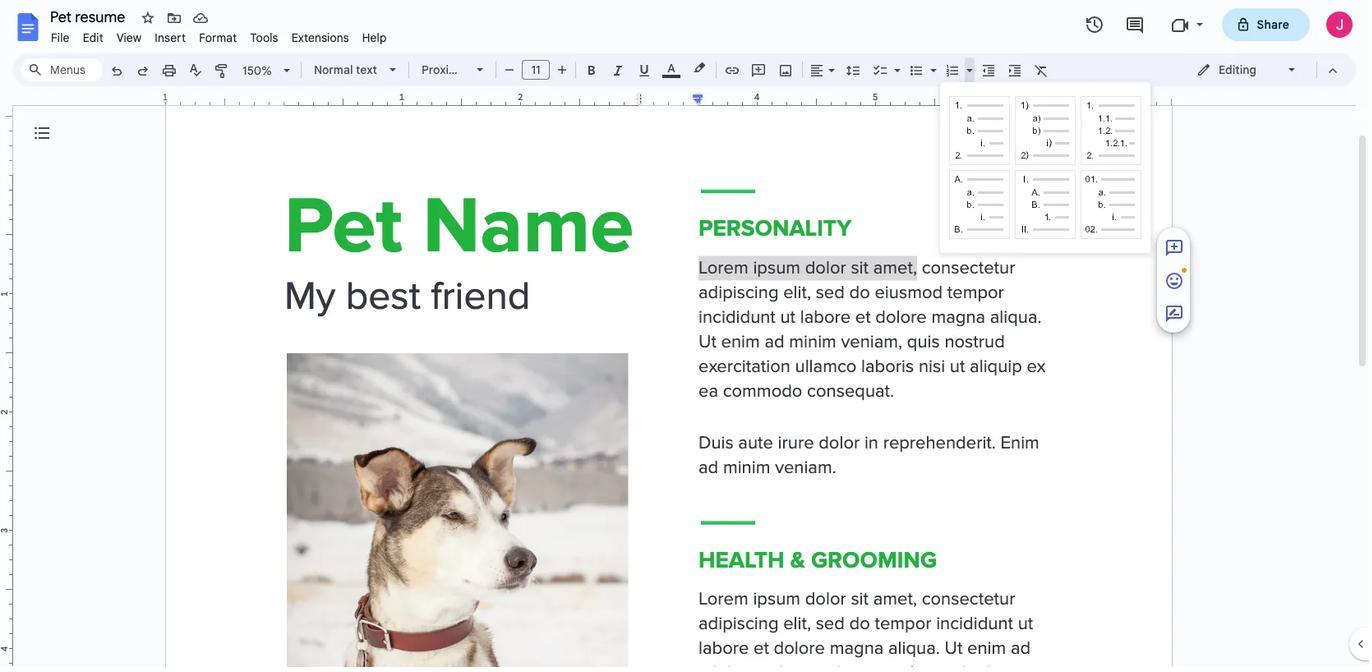 Task type: describe. For each thing, give the bounding box(es) containing it.
insert menu item
[[148, 28, 192, 48]]

right margin image
[[1049, 93, 1171, 105]]

tools
[[250, 30, 278, 45]]

main toolbar
[[102, 0, 1055, 638]]

row 2. column 2. roman upper, latin upper, decimal element
[[1015, 170, 1076, 239]]

normal text
[[314, 62, 377, 77]]

Zoom field
[[236, 58, 298, 83]]

row 1. column 2. decimal, latin lower, roman lower with parenthesis element
[[1015, 96, 1076, 165]]

mode and view toolbar
[[1184, 53, 1346, 86]]

proxima nova
[[422, 62, 496, 77]]

Zoom text field
[[238, 59, 278, 82]]

menu bar inside menu bar banner
[[44, 21, 393, 48]]

editing button
[[1185, 58, 1309, 82]]

2 size image from the top
[[1165, 271, 1184, 291]]

view
[[117, 30, 142, 45]]

left margin image
[[166, 93, 289, 105]]

highlight color image
[[690, 58, 709, 78]]

format menu item
[[192, 28, 244, 48]]

Font size field
[[522, 60, 556, 81]]

1 row from the top
[[947, 0, 1144, 598]]



Task type: locate. For each thing, give the bounding box(es) containing it.
row
[[947, 0, 1144, 598], [947, 94, 1144, 168]]

file
[[51, 30, 70, 45]]

1
[[163, 91, 168, 103]]

font list. proxima nova selected. option
[[422, 58, 496, 81]]

row 2. column 3. decimal zero, latin lower, roman lower element
[[1081, 170, 1142, 239]]

edit menu item
[[76, 28, 110, 48]]

edit
[[83, 30, 103, 45]]

tools menu item
[[244, 28, 285, 48]]

help menu item
[[356, 28, 393, 48]]

size image
[[1165, 239, 1184, 258], [1165, 271, 1184, 291], [1165, 304, 1184, 324]]

row 1. column 3. decimal outline element
[[1081, 96, 1142, 165]]

share
[[1257, 17, 1290, 32]]

extensions menu item
[[285, 28, 356, 48]]

Star checkbox
[[136, 7, 159, 30]]

insert
[[155, 30, 186, 45]]

Font size text field
[[523, 60, 549, 80]]

extensions
[[292, 30, 349, 45]]

file menu item
[[44, 28, 76, 48]]

2 row from the top
[[947, 94, 1144, 168]]

menu bar
[[44, 21, 393, 48]]

nova
[[468, 62, 496, 77]]

menu bar containing file
[[44, 21, 393, 48]]

editing
[[1219, 62, 1257, 77]]

row 1. column 1. decimal, latin lower, roman lower with period element
[[949, 96, 1010, 165]]

3 size image from the top
[[1165, 304, 1184, 324]]

Rename text field
[[44, 7, 135, 26]]

0 vertical spatial size image
[[1165, 239, 1184, 258]]

text color image
[[663, 58, 681, 78]]

top margin image
[[0, 57, 12, 180]]

proxima
[[422, 62, 465, 77]]

insert image image
[[776, 58, 795, 81]]

menu bar banner
[[0, 0, 1369, 667]]

1 size image from the top
[[1165, 239, 1184, 258]]

Menus field
[[21, 58, 103, 81]]

1 vertical spatial size image
[[1165, 271, 1184, 291]]

2 vertical spatial size image
[[1165, 304, 1184, 324]]

application
[[0, 0, 1369, 667]]

share button
[[1222, 8, 1310, 41]]

text
[[356, 62, 377, 77]]

help
[[362, 30, 387, 45]]

application containing share
[[0, 0, 1369, 667]]

line & paragraph spacing image
[[844, 58, 863, 81]]

styles list. normal text selected. option
[[314, 58, 380, 81]]

normal
[[314, 62, 353, 77]]

view menu item
[[110, 28, 148, 48]]

format
[[199, 30, 237, 45]]



Task type: vqa. For each thing, say whether or not it's contained in the screenshot.
View
yes



